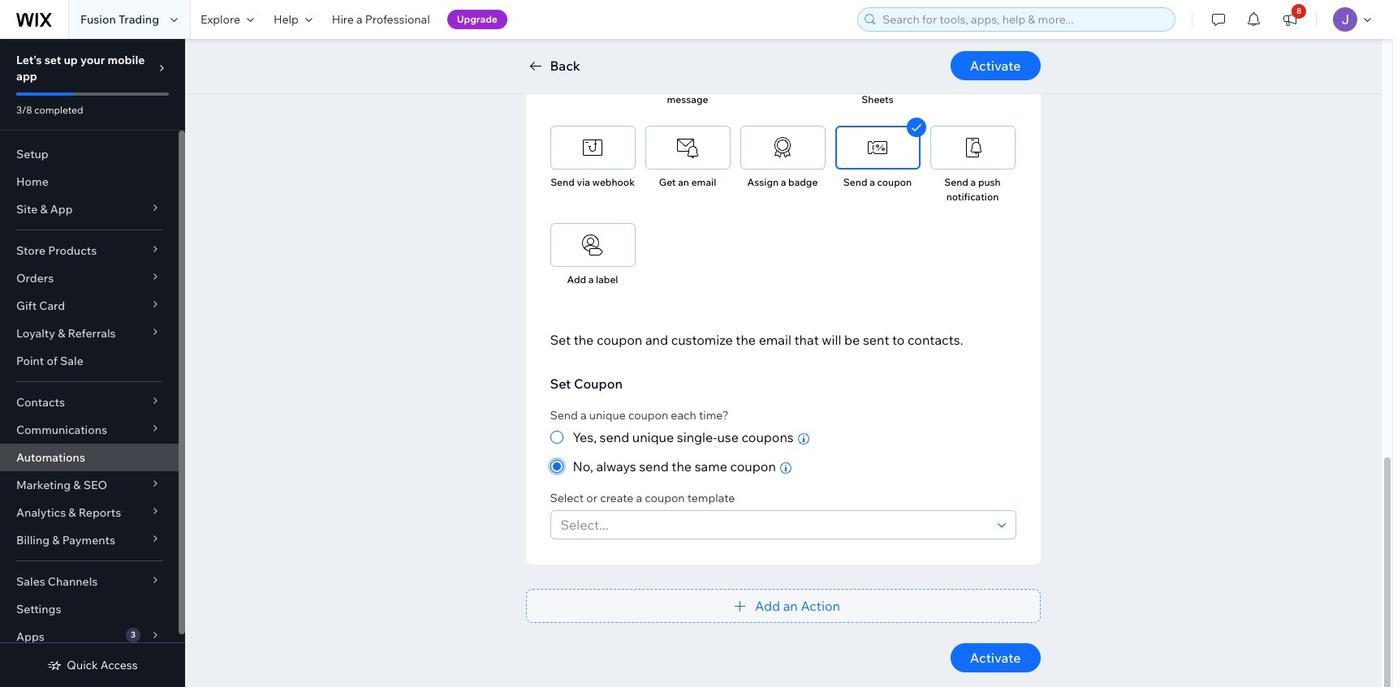 Task type: locate. For each thing, give the bounding box(es) containing it.
1 vertical spatial an
[[678, 176, 689, 188]]

always
[[596, 459, 636, 475]]

option group containing yes, send unique single-use coupons
[[550, 428, 1016, 477]]

will
[[822, 332, 842, 348]]

sale
[[60, 354, 83, 369]]

billing
[[16, 534, 50, 548]]

& for analytics
[[68, 506, 76, 521]]

a left task
[[786, 79, 791, 91]]

2 activate from the top
[[970, 651, 1021, 667]]

to
[[973, 79, 983, 91], [893, 332, 905, 348]]

automations link
[[0, 444, 179, 472]]

store products button
[[0, 237, 179, 265]]

billing & payments button
[[0, 527, 179, 555]]

2 vertical spatial email
[[759, 332, 792, 348]]

1 vertical spatial send
[[639, 459, 669, 475]]

completed
[[34, 104, 83, 116]]

update
[[843, 79, 877, 91]]

send for send via webhook
[[551, 176, 575, 188]]

1 vertical spatial activate button
[[951, 644, 1041, 673]]

or
[[587, 491, 598, 506]]

chat
[[695, 79, 715, 91]]

0 horizontal spatial email
[[600, 79, 625, 91]]

category image
[[771, 38, 795, 63], [771, 136, 795, 160], [866, 136, 890, 160]]

be
[[845, 332, 860, 348]]

store
[[16, 244, 46, 258]]

0 horizontal spatial an
[[587, 79, 598, 91]]

send up yes,
[[550, 408, 578, 423]]

unique up yes,
[[589, 408, 626, 423]]

& inside dropdown button
[[73, 478, 81, 493]]

category image up get an email
[[676, 136, 700, 160]]

add left action
[[755, 599, 781, 615]]

a inside send a chat message
[[687, 79, 693, 91]]

& for marketing
[[73, 478, 81, 493]]

add an action button
[[526, 590, 1041, 624]]

set
[[44, 53, 61, 67]]

2 vertical spatial an
[[783, 599, 798, 615]]

upgrade button
[[447, 10, 507, 29]]

2 horizontal spatial an
[[783, 599, 798, 615]]

1 horizontal spatial add
[[755, 599, 781, 615]]

category image up push
[[961, 136, 985, 160]]

category image up chat
[[676, 38, 700, 63]]

template
[[688, 491, 735, 506]]

the right "customize"
[[736, 332, 756, 348]]

a for chat
[[687, 79, 693, 91]]

hire a professional
[[332, 12, 430, 27]]

send for send a coupon
[[844, 176, 868, 188]]

0 vertical spatial activate button
[[951, 51, 1041, 80]]

send left via
[[551, 176, 575, 188]]

sent
[[863, 332, 890, 348]]

1 set from the top
[[550, 332, 571, 348]]

send down back
[[561, 79, 585, 91]]

1 horizontal spatial email
[[692, 176, 716, 188]]

let's set up your mobile app
[[16, 53, 145, 84]]

yes,
[[573, 430, 597, 446]]

unique inside option group
[[632, 430, 674, 446]]

apps
[[16, 630, 44, 645]]

home
[[16, 175, 49, 189]]

send for send a chat message
[[661, 79, 685, 91]]

email for send an email
[[600, 79, 625, 91]]

0 horizontal spatial add
[[567, 274, 586, 286]]

send via webhook
[[551, 176, 635, 188]]

category image up send a coupon
[[866, 136, 890, 160]]

quick access button
[[47, 659, 138, 673]]

0 vertical spatial email
[[600, 79, 625, 91]]

add an action
[[755, 599, 840, 615]]

notification
[[947, 191, 999, 203]]

set left coupon
[[550, 376, 571, 392]]

trading
[[119, 12, 159, 27]]

1 horizontal spatial the
[[672, 459, 692, 475]]

category image
[[581, 38, 605, 63], [676, 38, 700, 63], [866, 38, 890, 63], [961, 38, 985, 63], [581, 136, 605, 160], [676, 136, 700, 160], [961, 136, 985, 160], [581, 233, 605, 257]]

2 set from the top
[[550, 376, 571, 392]]

up
[[64, 53, 78, 67]]

a inside send a push notification
[[971, 176, 976, 188]]

analytics
[[16, 506, 66, 521]]

badge
[[789, 176, 818, 188]]

quick access
[[67, 659, 138, 673]]

a for task
[[786, 79, 791, 91]]

0 vertical spatial send
[[600, 430, 630, 446]]

& right loyalty on the left of page
[[58, 326, 65, 341]]

send right badge
[[844, 176, 868, 188]]

channels
[[48, 575, 98, 590]]

1 horizontal spatial an
[[678, 176, 689, 188]]

1 vertical spatial activate
[[970, 651, 1021, 667]]

& left the reports
[[68, 506, 76, 521]]

communications button
[[0, 417, 179, 444]]

Select... field
[[556, 512, 993, 539]]

reports
[[79, 506, 121, 521]]

set the coupon and customize the email that will be sent to contacts.
[[550, 332, 964, 348]]

send inside send a chat message
[[661, 79, 685, 91]]

single-
[[677, 430, 717, 446]]

& right billing
[[52, 534, 60, 548]]

1 vertical spatial set
[[550, 376, 571, 392]]

a right hire
[[357, 12, 363, 27]]

8
[[1297, 6, 1302, 16]]

& left seo
[[73, 478, 81, 493]]

send an email
[[561, 79, 625, 91]]

to right sent
[[893, 332, 905, 348]]

fusion trading
[[80, 12, 159, 27]]

1 horizontal spatial unique
[[632, 430, 674, 446]]

quick
[[67, 659, 98, 673]]

email right 'get'
[[692, 176, 716, 188]]

coupon down no, always send the same coupon
[[645, 491, 685, 506]]

point
[[16, 354, 44, 369]]

set coupon
[[550, 376, 623, 392]]

1 horizontal spatial to
[[973, 79, 983, 91]]

2 horizontal spatial email
[[759, 332, 792, 348]]

3/8 completed
[[16, 104, 83, 116]]

0 vertical spatial an
[[587, 79, 598, 91]]

3
[[131, 630, 136, 641]]

&
[[40, 202, 48, 217], [58, 326, 65, 341], [73, 478, 81, 493], [68, 506, 76, 521], [52, 534, 60, 548]]

0 horizontal spatial unique
[[589, 408, 626, 423]]

connect
[[932, 79, 971, 91]]

send up notification
[[945, 176, 969, 188]]

get an email
[[659, 176, 716, 188]]

a left badge
[[781, 176, 786, 188]]

a up message at the top
[[687, 79, 693, 91]]

gift card
[[16, 299, 65, 313]]

of
[[47, 354, 58, 369]]

a up yes,
[[581, 408, 587, 423]]

add
[[567, 274, 586, 286], [755, 599, 781, 615]]

select or create a coupon template
[[550, 491, 735, 506]]

contacts button
[[0, 389, 179, 417]]

3/8
[[16, 104, 32, 116]]

send inside send a push notification
[[945, 176, 969, 188]]

app
[[50, 202, 73, 217]]

add left label on the top left of page
[[567, 274, 586, 286]]

your
[[80, 53, 105, 67]]

activate button
[[951, 51, 1041, 80], [951, 644, 1041, 673]]

0 horizontal spatial the
[[574, 332, 594, 348]]

category image for assign
[[771, 136, 795, 160]]

1 horizontal spatial send
[[639, 459, 669, 475]]

add for add a label
[[567, 274, 586, 286]]

a up notification
[[971, 176, 976, 188]]

the down yes, send unique single-use coupons
[[672, 459, 692, 475]]

send up select or create a coupon template
[[639, 459, 669, 475]]

send up always
[[600, 430, 630, 446]]

an
[[587, 79, 598, 91], [678, 176, 689, 188], [783, 599, 798, 615]]

connect to zapier
[[932, 79, 1014, 91]]

unique down send a unique coupon each time?
[[632, 430, 674, 446]]

email for get an email
[[692, 176, 716, 188]]

0 horizontal spatial send
[[600, 430, 630, 446]]

sales
[[16, 575, 45, 590]]

assign a badge
[[748, 176, 818, 188]]

email left "that"
[[759, 332, 792, 348]]

the up set coupon
[[574, 332, 594, 348]]

option group
[[550, 428, 1016, 477]]

an inside button
[[783, 599, 798, 615]]

coupon inside option group
[[730, 459, 776, 475]]

to left zapier
[[973, 79, 983, 91]]

send up message at the top
[[661, 79, 685, 91]]

0 vertical spatial activate
[[970, 58, 1021, 74]]

email
[[600, 79, 625, 91], [692, 176, 716, 188], [759, 332, 792, 348]]

1 vertical spatial email
[[692, 176, 716, 188]]

category image up the add a label
[[581, 233, 605, 257]]

1 vertical spatial add
[[755, 599, 781, 615]]

send for send an email
[[561, 79, 585, 91]]

add inside add an action button
[[755, 599, 781, 615]]

help button
[[264, 0, 322, 39]]

a right badge
[[870, 176, 875, 188]]

customize
[[671, 332, 733, 348]]

a for badge
[[781, 176, 786, 188]]

category image right back
[[581, 38, 605, 63]]

0 vertical spatial add
[[567, 274, 586, 286]]

explore
[[201, 12, 240, 27]]

0 vertical spatial set
[[550, 332, 571, 348]]

& right site
[[40, 202, 48, 217]]

coupon down coupons
[[730, 459, 776, 475]]

message
[[667, 93, 709, 106]]

0 vertical spatial unique
[[589, 408, 626, 423]]

category image up update at top
[[866, 38, 890, 63]]

1 vertical spatial unique
[[632, 430, 674, 446]]

email left send a chat message
[[600, 79, 625, 91]]

0 horizontal spatial to
[[893, 332, 905, 348]]

no, always send the same coupon
[[573, 459, 776, 475]]

set up set coupon
[[550, 332, 571, 348]]

category image up assign a badge
[[771, 136, 795, 160]]

activate
[[970, 58, 1021, 74], [970, 651, 1021, 667]]

an for send
[[587, 79, 598, 91]]

google
[[879, 79, 913, 91]]

a left label on the top left of page
[[589, 274, 594, 286]]



Task type: vqa. For each thing, say whether or not it's contained in the screenshot.
'Settings' Link
yes



Task type: describe. For each thing, give the bounding box(es) containing it.
marketing & seo button
[[0, 472, 179, 499]]

store products
[[16, 244, 97, 258]]

coupon
[[574, 376, 623, 392]]

gift card button
[[0, 292, 179, 320]]

zapier
[[985, 79, 1014, 91]]

hire
[[332, 12, 354, 27]]

a for coupon
[[870, 176, 875, 188]]

Search for tools, apps, help & more... field
[[878, 8, 1170, 31]]

create
[[753, 79, 784, 91]]

that
[[795, 332, 819, 348]]

marketing & seo
[[16, 478, 107, 493]]

an for add
[[783, 599, 798, 615]]

sheets
[[862, 93, 894, 106]]

create a task
[[753, 79, 813, 91]]

no,
[[573, 459, 594, 475]]

assign
[[748, 176, 779, 188]]

& for billing
[[52, 534, 60, 548]]

send a chat message
[[661, 79, 715, 106]]

contacts.
[[908, 332, 964, 348]]

each
[[671, 408, 697, 423]]

site & app button
[[0, 196, 179, 223]]

category image for send
[[866, 136, 890, 160]]

category image up create a task
[[771, 38, 795, 63]]

a right the create
[[636, 491, 642, 506]]

sales channels
[[16, 575, 98, 590]]

sidebar element
[[0, 39, 185, 688]]

and
[[646, 332, 668, 348]]

analytics & reports
[[16, 506, 121, 521]]

category image up connect to zapier
[[961, 38, 985, 63]]

yes, send unique single-use coupons
[[573, 430, 794, 446]]

create
[[600, 491, 634, 506]]

a for label
[[589, 274, 594, 286]]

send a push notification
[[945, 176, 1001, 203]]

set for set the coupon and customize the email that will be sent to contacts.
[[550, 332, 571, 348]]

label
[[596, 274, 618, 286]]

send a coupon
[[844, 176, 912, 188]]

back
[[550, 58, 581, 74]]

update google sheets
[[843, 79, 913, 106]]

card
[[39, 299, 65, 313]]

settings link
[[0, 596, 179, 624]]

unique for coupon
[[589, 408, 626, 423]]

orders button
[[0, 265, 179, 292]]

action
[[801, 599, 840, 615]]

coupon left each
[[628, 408, 669, 423]]

set for set coupon
[[550, 376, 571, 392]]

same
[[695, 459, 728, 475]]

the inside option group
[[672, 459, 692, 475]]

upgrade
[[457, 13, 498, 25]]

app
[[16, 69, 37, 84]]

setup
[[16, 147, 49, 162]]

category image up send via webhook
[[581, 136, 605, 160]]

loyalty & referrals button
[[0, 320, 179, 348]]

an for get
[[678, 176, 689, 188]]

select
[[550, 491, 584, 506]]

fusion
[[80, 12, 116, 27]]

site
[[16, 202, 38, 217]]

payments
[[62, 534, 115, 548]]

seo
[[83, 478, 107, 493]]

marketing
[[16, 478, 71, 493]]

get
[[659, 176, 676, 188]]

access
[[101, 659, 138, 673]]

unique for single-
[[632, 430, 674, 446]]

& for loyalty
[[58, 326, 65, 341]]

analytics & reports button
[[0, 499, 179, 527]]

webhook
[[592, 176, 635, 188]]

coupons
[[742, 430, 794, 446]]

communications
[[16, 423, 107, 438]]

1 activate from the top
[[970, 58, 1021, 74]]

push
[[979, 176, 1001, 188]]

via
[[577, 176, 590, 188]]

a for push
[[971, 176, 976, 188]]

8 button
[[1273, 0, 1308, 39]]

back button
[[526, 56, 581, 76]]

add for add an action
[[755, 599, 781, 615]]

a for professional
[[357, 12, 363, 27]]

task
[[793, 79, 813, 91]]

2 horizontal spatial the
[[736, 332, 756, 348]]

help
[[274, 12, 299, 27]]

coupon left and
[[597, 332, 643, 348]]

contacts
[[16, 396, 65, 410]]

let's
[[16, 53, 42, 67]]

send a unique coupon each time?
[[550, 408, 729, 423]]

products
[[48, 244, 97, 258]]

coupon left send a push notification
[[877, 176, 912, 188]]

use
[[717, 430, 739, 446]]

gift
[[16, 299, 37, 313]]

1 vertical spatial to
[[893, 332, 905, 348]]

site & app
[[16, 202, 73, 217]]

send for send a unique coupon each time?
[[550, 408, 578, 423]]

loyalty & referrals
[[16, 326, 116, 341]]

& for site
[[40, 202, 48, 217]]

time?
[[699, 408, 729, 423]]

0 vertical spatial to
[[973, 79, 983, 91]]

a for unique
[[581, 408, 587, 423]]

2 activate button from the top
[[951, 644, 1041, 673]]

billing & payments
[[16, 534, 115, 548]]

orders
[[16, 271, 54, 286]]

point of sale
[[16, 354, 83, 369]]

send for send a push notification
[[945, 176, 969, 188]]

setup link
[[0, 140, 179, 168]]

add a label
[[567, 274, 618, 286]]

1 activate button from the top
[[951, 51, 1041, 80]]



